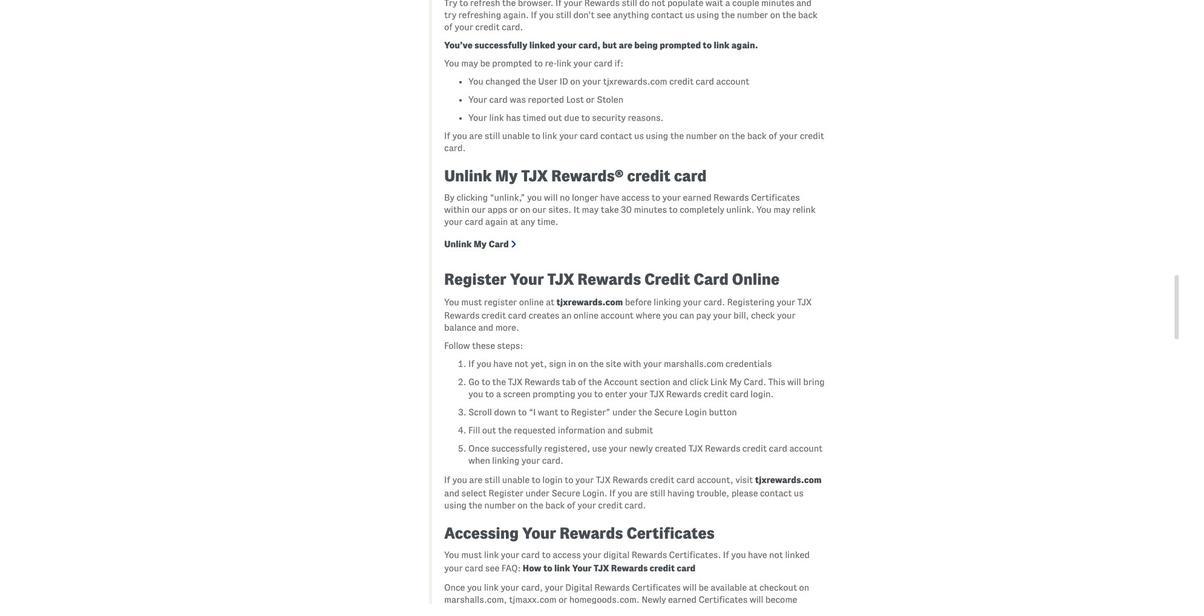 Task type: describe. For each thing, give the bounding box(es) containing it.
a inside go to the tjx rewards tab of the account section and click link my card. this will bring you to a screen prompting you to enter your tjx rewards credit card login.
[[496, 390, 501, 399]]

contact inside try to refresh the browser. if your rewards still do not populate wait a couple minutes and try refreshing again. if you still don't see anything contact us using the number on the back of your credit card.
[[651, 10, 683, 20]]

number inside the if you are still unable to login to your tjx rewards credit card account, visit tjxrewards.com and select register under secure login. if you are still having trouble, please contact us using the number on the back of your credit card.
[[484, 501, 516, 511]]

rewards inside the if you are still unable to login to your tjx rewards credit card account, visit tjxrewards.com and select register under secure login. if you are still having trouble, please contact us using the number on the back of your credit card.
[[613, 476, 648, 485]]

these
[[472, 341, 495, 351]]

login
[[543, 476, 563, 485]]

if you are still unable to link your card contact us using the number on the back of your credit card.
[[444, 131, 824, 153]]

tjxrewards.com link for if you are still unable to login to your tjx rewards credit card account, visit tjxrewards.com and select register under secure login. if you are still having trouble, please contact us using the number on the back of your credit card.
[[755, 476, 822, 485]]

rewards inside "by clicking "unlink," you will no longer have access to your earned rewards certificates within our apps or on our sites. it may take 30 minutes to completely unlink. you may relink your card again at any time."
[[714, 193, 749, 203]]

tjx up screen
[[508, 377, 523, 387]]

digital
[[604, 551, 630, 560]]

still inside "if you are still unable to link your card contact us using the number on the back of your credit card."
[[485, 131, 500, 141]]

longer
[[572, 193, 598, 203]]

down
[[494, 408, 516, 417]]

link left has in the left top of the page
[[489, 113, 504, 123]]

you inside once you link your card, your digital rewards certificates will be available at checkout on marshalls.com, tjmaxx.com or homegoods.com. newly earned certificates will becom
[[467, 583, 482, 593]]

if inside "if you are still unable to link your card contact us using the number on the back of your credit card."
[[444, 131, 450, 141]]

1 horizontal spatial may
[[582, 205, 599, 215]]

tjx down the digital
[[594, 564, 609, 574]]

and inside go to the tjx rewards tab of the account section and click link my card. this will bring you to a screen prompting you to enter your tjx rewards credit card login.
[[673, 377, 688, 387]]

or for card,
[[559, 595, 567, 605]]

creates
[[529, 311, 560, 321]]

wait
[[706, 0, 723, 8]]

rewards up the digital
[[560, 525, 623, 542]]

0 vertical spatial linked
[[529, 40, 555, 50]]

your inside go to the tjx rewards tab of the account section and click link my card. this will bring you to a screen prompting you to enter your tjx rewards credit card login.
[[629, 390, 648, 399]]

try
[[444, 0, 457, 8]]

credit
[[644, 271, 690, 288]]

marshalls.com
[[664, 359, 724, 369]]

number inside "if you are still unable to link your card contact us using the number on the back of your credit card."
[[686, 131, 717, 141]]

to up scroll
[[485, 390, 494, 399]]

certificates.
[[669, 551, 721, 560]]

linked inside you must link your card to access your digital rewards certificates. if you have not linked your card see faq:
[[785, 551, 810, 560]]

if you are still unable to login to your tjx rewards credit card account, visit tjxrewards.com and select register under secure login. if you are still having trouble, please contact us using the number on the back of your credit card.
[[444, 476, 822, 511]]

1 our from the left
[[472, 205, 486, 215]]

site
[[606, 359, 621, 369]]

online inside the before linking your card. registering your tjx rewards credit card creates an online account where you can pay your bill, check your balance and more.
[[574, 311, 598, 321]]

have inside you must link your card to access your digital rewards certificates. if you have not linked your card see faq:
[[748, 551, 767, 560]]

card.
[[744, 377, 766, 387]]

link up digital in the bottom of the page
[[554, 564, 570, 574]]

accessing
[[444, 525, 519, 542]]

steps:
[[497, 341, 523, 351]]

will down certificates.
[[683, 583, 697, 593]]

populate
[[668, 0, 704, 8]]

tab
[[562, 377, 576, 387]]

you inside you must link your card to access your digital rewards certificates. if you have not linked your card see faq:
[[731, 551, 746, 560]]

lost
[[566, 95, 584, 105]]

enter
[[605, 390, 627, 399]]

sites.
[[548, 205, 572, 215]]

tjx up "unlink,"
[[521, 167, 548, 184]]

rewards inside try to refresh the browser. if your rewards still do not populate wait a couple minutes and try refreshing again. if you still don't see anything contact us using the number on the back of your credit card.
[[584, 0, 620, 8]]

back inside the if you are still unable to login to your tjx rewards credit card account, visit tjxrewards.com and select register under secure login. if you are still having trouble, please contact us using the number on the back of your credit card.
[[546, 501, 565, 511]]

anything
[[613, 10, 649, 20]]

try
[[444, 10, 456, 20]]

not inside you must link your card to access your digital rewards certificates. if you have not linked your card see faq:
[[769, 551, 783, 560]]

certificates down available
[[699, 595, 748, 605]]

account inside once successfully registered, use your newly created tjx rewards credit card account when linking your card.
[[790, 444, 823, 454]]

security
[[592, 113, 626, 123]]

to right login
[[565, 476, 573, 485]]

link inside you must link your card to access your digital rewards certificates. if you have not linked your card see faq:
[[484, 551, 499, 560]]

still up select
[[485, 476, 500, 485]]

0 vertical spatial register
[[444, 271, 507, 288]]

will down checkout
[[750, 595, 764, 605]]

please
[[732, 489, 758, 499]]

are inside "if you are still unable to link your card contact us using the number on the back of your credit card."
[[469, 131, 483, 141]]

tjxrewards.com inside the if you are still unable to login to your tjx rewards credit card account, visit tjxrewards.com and select register under secure login. if you are still having trouble, please contact us using the number on the back of your credit card.
[[755, 476, 822, 485]]

you for you must link your card to access your digital rewards certificates. if you have not linked your card see faq:
[[444, 551, 459, 560]]

link
[[711, 377, 727, 387]]

browser.
[[518, 0, 554, 8]]

being
[[634, 40, 658, 50]]

to left 'completely'
[[669, 205, 678, 215]]

scroll
[[468, 408, 492, 417]]

access inside you must link your card to access your digital rewards certificates. if you have not linked your card see faq:
[[553, 551, 581, 560]]

account,
[[697, 476, 734, 485]]

balance
[[444, 323, 476, 333]]

relink
[[793, 205, 816, 215]]

certificates up certificates.
[[627, 525, 715, 542]]

card inside "if you are still unable to link your card contact us using the number on the back of your credit card."
[[580, 131, 598, 141]]

rewards down click at the right bottom of page
[[666, 390, 702, 399]]

if inside you must link your card to access your digital rewards certificates. if you have not linked your card see faq:
[[723, 551, 729, 560]]

back inside try to refresh the browser. if your rewards still do not populate wait a couple minutes and try refreshing again. if you still don't see anything contact us using the number on the back of your credit card.
[[798, 10, 818, 20]]

bill,
[[734, 311, 749, 321]]

card, for your
[[521, 583, 543, 593]]

earned inside "by clicking "unlink," you will no longer have access to your earned rewards certificates within our apps or on our sites. it may take 30 minutes to completely unlink. you may relink your card again at any time."
[[683, 193, 712, 203]]

requested
[[514, 426, 556, 436]]

1 horizontal spatial prompted
[[660, 40, 701, 50]]

tjxrewards.com link for you must register online at tjxrewards.com
[[557, 298, 623, 307]]

must for link
[[461, 551, 482, 560]]

to right 'go'
[[482, 377, 490, 387]]

when
[[468, 456, 490, 466]]

your left has in the left top of the page
[[468, 113, 487, 123]]

rewards up 'prompting'
[[525, 377, 560, 387]]

to left enter at the bottom of the page
[[594, 390, 603, 399]]

0 horizontal spatial be
[[480, 59, 490, 68]]

us inside "if you are still unable to link your card contact us using the number on the back of your credit card."
[[634, 131, 644, 141]]

on inside once you link your card, your digital rewards certificates will be available at checkout on marshalls.com, tjmaxx.com or homegoods.com. newly earned certificates will becom
[[799, 583, 809, 593]]

be inside once you link your card, your digital rewards certificates will be available at checkout on marshalls.com, tjmaxx.com or homegoods.com. newly earned certificates will becom
[[699, 583, 709, 593]]

1 vertical spatial again.
[[732, 40, 758, 50]]

using inside try to refresh the browser. if your rewards still do not populate wait a couple minutes and try refreshing again. if you still don't see anything contact us using the number on the back of your credit card.
[[697, 10, 719, 20]]

1 vertical spatial at
[[546, 298, 555, 307]]

scroll down to "i want to register" under the secure login button
[[468, 408, 737, 417]]

my inside go to the tjx rewards tab of the account section and click link my card. this will bring you to a screen prompting you to enter your tjx rewards credit card login.
[[729, 377, 742, 387]]

no
[[560, 193, 570, 203]]

rewards inside once successfully registered, use your newly created tjx rewards credit card account when linking your card.
[[705, 444, 741, 454]]

prompting
[[533, 390, 575, 399]]

fill out the requested information and submit
[[468, 426, 653, 436]]

and inside the if you are still unable to login to your tjx rewards credit card account, visit tjxrewards.com and select register under secure login. if you are still having trouble, please contact us using the number on the back of your credit card.
[[444, 489, 459, 499]]

rewards inside once you link your card, your digital rewards certificates will be available at checkout on marshalls.com, tjmaxx.com or homegoods.com. newly earned certificates will becom
[[595, 583, 630, 593]]

0 horizontal spatial may
[[461, 59, 478, 68]]

your up digital in the bottom of the page
[[572, 564, 592, 574]]

on inside "if you are still unable to link your card contact us using the number on the back of your credit card."
[[719, 131, 730, 141]]

but
[[602, 40, 617, 50]]

information
[[558, 426, 606, 436]]

you inside try to refresh the browser. if your rewards still do not populate wait a couple minutes and try refreshing again. if you still don't see anything contact us using the number on the back of your credit card.
[[539, 10, 554, 20]]

card, for but
[[579, 40, 601, 50]]

go to the tjx rewards tab of the account section and click link my card. this will bring you to a screen prompting you to enter your tjx rewards credit card login.
[[468, 377, 825, 399]]

register"
[[571, 408, 610, 417]]

you for you changed the user id on your tjxrewards.com credit card account
[[468, 77, 483, 86]]

1 horizontal spatial card
[[694, 271, 729, 288]]

clicking
[[457, 193, 488, 203]]

must for register
[[461, 298, 482, 307]]

"i
[[529, 408, 536, 417]]

using inside "if you are still unable to link your card contact us using the number on the back of your credit card."
[[646, 131, 668, 141]]

0 vertical spatial under
[[613, 408, 637, 417]]

1 vertical spatial have
[[493, 359, 513, 369]]

1 vertical spatial tjxrewards.com
[[557, 298, 623, 307]]

how to link your tjx rewards credit card link
[[523, 564, 696, 574]]

faq:
[[502, 564, 521, 574]]

has
[[506, 113, 521, 123]]

it
[[574, 205, 580, 215]]

2 horizontal spatial or
[[586, 95, 595, 105]]

using inside the if you are still unable to login to your tjx rewards credit card account, visit tjxrewards.com and select register under secure login. if you are still having trouble, please contact us using the number on the back of your credit card.
[[444, 501, 467, 511]]

how
[[523, 564, 542, 574]]

unlink for unlink my card
[[444, 239, 472, 249]]

you changed the user id on your tjxrewards.com credit card account
[[468, 77, 749, 86]]

don't
[[573, 10, 595, 20]]

0 horizontal spatial not
[[515, 359, 529, 369]]

timed
[[523, 113, 546, 123]]

within
[[444, 205, 470, 215]]

of inside try to refresh the browser. if your rewards still do not populate wait a couple minutes and try refreshing again. if you still don't see anything contact us using the number on the back of your credit card.
[[444, 22, 453, 32]]

sign
[[549, 359, 566, 369]]

0 vertical spatial card
[[489, 239, 509, 249]]

on inside try to refresh the browser. if your rewards still do not populate wait a couple minutes and try refreshing again. if you still don't see anything contact us using the number on the back of your credit card.
[[770, 10, 780, 20]]

once you link your card, your digital rewards certificates will be available at checkout on marshalls.com, tjmaxx.com or homegoods.com. newly earned certificates will becom
[[444, 583, 809, 605]]

you for you may be prompted to re-link your card if:
[[444, 59, 459, 68]]

unlink my card link
[[444, 237, 509, 252]]

1 vertical spatial prompted
[[492, 59, 532, 68]]

linking inside once successfully registered, use your newly created tjx rewards credit card account when linking your card.
[[492, 456, 520, 466]]

couple
[[732, 0, 759, 8]]

you've successfully linked your card, but are being prompted to link again.
[[444, 40, 758, 50]]

accessing your rewards certificates
[[444, 525, 715, 542]]

more.
[[496, 323, 519, 333]]

registered,
[[544, 444, 590, 454]]

card inside the before linking your card. registering your tjx rewards credit card creates an online account where you can pay your bill, check your balance and more.
[[508, 311, 527, 321]]

0 vertical spatial account
[[716, 77, 749, 86]]

0 vertical spatial secure
[[654, 408, 683, 417]]

try to refresh the browser. if your rewards still do not populate wait a couple minutes and try refreshing again. if you still don't see anything contact us using the number on the back of your credit card.
[[444, 0, 818, 32]]

secure inside the if you are still unable to login to your tjx rewards credit card account, visit tjxrewards.com and select register under secure login. if you are still having trouble, please contact us using the number on the back of your credit card.
[[552, 489, 580, 499]]

to down "if you are still unable to link your card contact us using the number on the back of your credit card."
[[652, 193, 660, 203]]

refresh
[[470, 0, 500, 8]]

of inside go to the tjx rewards tab of the account section and click link my card. this will bring you to a screen prompting you to enter your tjx rewards credit card login.
[[578, 377, 586, 387]]

rewards up before
[[578, 271, 641, 288]]

link up id
[[557, 59, 572, 68]]

0 horizontal spatial online
[[519, 298, 544, 307]]

in
[[568, 359, 576, 369]]

if you have not yet, sign in on the site with your marshalls.com credentials
[[468, 359, 772, 369]]

again. inside try to refresh the browser. if your rewards still do not populate wait a couple minutes and try refreshing again. if you still don't see anything contact us using the number on the back of your credit card.
[[503, 10, 529, 20]]

tjx inside the before linking your card. registering your tjx rewards credit card creates an online account where you can pay your bill, check your balance and more.
[[797, 298, 812, 307]]

card. inside once successfully registered, use your newly created tjx rewards credit card account when linking your card.
[[542, 456, 564, 466]]

go
[[468, 377, 480, 387]]

to left re- on the top left
[[534, 59, 543, 68]]

and down the scroll down to "i want to register" under the secure login button
[[608, 426, 623, 436]]

you may be prompted to re-link your card if:
[[444, 59, 623, 68]]

unable for link
[[502, 131, 530, 141]]

before linking your card. registering your tjx rewards credit card creates an online account where you can pay your bill, check your balance and more.
[[444, 298, 812, 333]]

yet,
[[531, 359, 547, 369]]

credit inside try to refresh the browser. if your rewards still do not populate wait a couple minutes and try refreshing again. if you still don't see anything contact us using the number on the back of your credit card.
[[475, 22, 500, 32]]

rewards inside the before linking your card. registering your tjx rewards credit card creates an online account where you can pay your bill, check your balance and more.
[[444, 311, 480, 321]]

will inside go to the tjx rewards tab of the account section and click link my card. this will bring you to a screen prompting you to enter your tjx rewards credit card login.
[[787, 377, 801, 387]]

will inside "by clicking "unlink," you will no longer have access to your earned rewards certificates within our apps or on our sites. it may take 30 minutes to completely unlink. you may relink your card again at any time."
[[544, 193, 558, 203]]

created
[[655, 444, 687, 454]]

card inside go to the tjx rewards tab of the account section and click link my card. this will bring you to a screen prompting you to enter your tjx rewards credit card login.
[[730, 390, 749, 399]]

click
[[690, 377, 709, 387]]

not inside try to refresh the browser. if your rewards still do not populate wait a couple minutes and try refreshing again. if you still don't see anything contact us using the number on the back of your credit card.
[[652, 0, 665, 8]]

card. inside the before linking your card. registering your tjx rewards credit card creates an online account where you can pay your bill, check your balance and more.
[[704, 298, 725, 307]]

30
[[621, 205, 632, 215]]

button
[[709, 408, 737, 417]]

tjx inside once successfully registered, use your newly created tjx rewards credit card account when linking your card.
[[689, 444, 703, 454]]

your up you must register online at tjxrewards.com
[[510, 271, 544, 288]]



Task type: vqa. For each thing, say whether or not it's contained in the screenshot.
Compare in $24.99 $20.00 Compare At              $50
no



Task type: locate. For each thing, give the bounding box(es) containing it.
see inside try to refresh the browser. if your rewards still do not populate wait a couple minutes and try refreshing again. if you still don't see anything contact us using the number on the back of your credit card.
[[597, 10, 611, 20]]

0 horizontal spatial again.
[[503, 10, 529, 20]]

number inside try to refresh the browser. if your rewards still do not populate wait a couple minutes and try refreshing again. if you still don't see anything contact us using the number on the back of your credit card.
[[737, 10, 768, 20]]

earned inside once you link your card, your digital rewards certificates will be available at checkout on marshalls.com, tjmaxx.com or homegoods.com. newly earned certificates will becom
[[668, 595, 697, 605]]

again. down couple
[[732, 40, 758, 50]]

tjxrewards.com link up an on the left
[[557, 298, 623, 307]]

0 vertical spatial be
[[480, 59, 490, 68]]

tjxrewards.com up an on the left
[[557, 298, 623, 307]]

or for will
[[509, 205, 518, 215]]

certificates up newly
[[632, 583, 681, 593]]

tjxrewards.com right visit
[[755, 476, 822, 485]]

your
[[468, 95, 487, 105], [468, 113, 487, 123], [510, 271, 544, 288], [522, 525, 556, 542], [572, 564, 592, 574]]

refreshing
[[458, 10, 501, 20]]

card inside the if you are still unable to login to your tjx rewards credit card account, visit tjxrewards.com and select register under secure login. if you are still having trouble, please contact us using the number on the back of your credit card.
[[677, 476, 695, 485]]

you inside "by clicking "unlink," you will no longer have access to your earned rewards certificates within our apps or on our sites. it may take 30 minutes to completely unlink. you may relink your card again at any time."
[[757, 205, 772, 215]]

your card was reported lost or stolen
[[468, 95, 624, 105]]

us down reasons.
[[634, 131, 644, 141]]

successfully for you've
[[475, 40, 527, 50]]

1 horizontal spatial our
[[533, 205, 546, 215]]

to right how
[[543, 564, 552, 574]]

card. up by
[[444, 143, 466, 153]]

trouble,
[[697, 489, 729, 499]]

0 horizontal spatial out
[[482, 426, 496, 436]]

at inside once you link your card, your digital rewards certificates will be available at checkout on marshalls.com, tjmaxx.com or homegoods.com. newly earned certificates will becom
[[749, 583, 758, 593]]

1 vertical spatial a
[[496, 390, 501, 399]]

you right unlink.
[[757, 205, 772, 215]]

0 vertical spatial tjxrewards.com link
[[557, 298, 623, 307]]

0 vertical spatial my
[[495, 167, 518, 184]]

homegoods.com.
[[569, 595, 640, 605]]

card. up pay
[[704, 298, 725, 307]]

of inside "if you are still unable to link your card contact us using the number on the back of your credit card."
[[769, 131, 777, 141]]

not
[[652, 0, 665, 8], [515, 359, 529, 369], [769, 551, 783, 560]]

1 vertical spatial be
[[699, 583, 709, 593]]

2 horizontal spatial using
[[697, 10, 719, 20]]

and inside the before linking your card. registering your tjx rewards credit card creates an online account where you can pay your bill, check your balance and more.
[[478, 323, 494, 333]]

1 horizontal spatial contact
[[651, 10, 683, 20]]

back inside "if you are still unable to link your card contact us using the number on the back of your credit card."
[[747, 131, 767, 141]]

to right due in the top left of the page
[[581, 113, 590, 123]]

once inside once successfully registered, use your newly created tjx rewards credit card account when linking your card.
[[468, 444, 489, 454]]

0 vertical spatial once
[[468, 444, 489, 454]]

or inside once you link your card, your digital rewards certificates will be available at checkout on marshalls.com, tjmaxx.com or homegoods.com. newly earned certificates will becom
[[559, 595, 567, 605]]

card up pay
[[694, 271, 729, 288]]

1 vertical spatial unable
[[502, 476, 530, 485]]

1 horizontal spatial online
[[574, 311, 598, 321]]

may
[[461, 59, 478, 68], [582, 205, 599, 215], [774, 205, 790, 215]]

you inside the before linking your card. registering your tjx rewards credit card creates an online account where you can pay your bill, check your balance and more.
[[663, 311, 678, 321]]

card, inside once you link your card, your digital rewards certificates will be available at checkout on marshalls.com, tjmaxx.com or homegoods.com. newly earned certificates will becom
[[521, 583, 543, 593]]

rewards right the digital
[[632, 551, 667, 560]]

0 horizontal spatial linking
[[492, 456, 520, 466]]

my right link
[[729, 377, 742, 387]]

1 horizontal spatial see
[[597, 10, 611, 20]]

1 horizontal spatial tjxrewards.com link
[[755, 476, 822, 485]]

you left changed
[[468, 77, 483, 86]]

unlink down within
[[444, 239, 472, 249]]

card. inside the if you are still unable to login to your tjx rewards credit card account, visit tjxrewards.com and select register under secure login. if you are still having trouble, please contact us using the number on the back of your credit card.
[[625, 501, 646, 511]]

or right the lost
[[586, 95, 595, 105]]

rewards down once successfully registered, use your newly created tjx rewards credit card account when linking your card.
[[613, 476, 648, 485]]

of inside the if you are still unable to login to your tjx rewards credit card account, visit tjxrewards.com and select register under secure login. if you are still having trouble, please contact us using the number on the back of your credit card.
[[567, 501, 576, 511]]

still left having
[[650, 489, 665, 499]]

must down the accessing
[[461, 551, 482, 560]]

unable down has in the left top of the page
[[502, 131, 530, 141]]

1 horizontal spatial secure
[[654, 408, 683, 417]]

linking
[[654, 298, 681, 307], [492, 456, 520, 466]]

id
[[560, 77, 568, 86]]

certificates up relink
[[751, 193, 800, 203]]

stolen
[[597, 95, 624, 105]]

1 vertical spatial or
[[509, 205, 518, 215]]

due
[[564, 113, 579, 123]]

us
[[685, 10, 695, 20], [634, 131, 644, 141], [794, 489, 804, 499]]

tjx up "login."
[[596, 476, 611, 485]]

link inside "if you are still unable to link your card contact us using the number on the back of your credit card."
[[543, 131, 557, 141]]

to left '"i' at left bottom
[[518, 408, 527, 417]]

by
[[444, 193, 455, 203]]

using down select
[[444, 501, 467, 511]]

have up take
[[600, 193, 620, 203]]

0 horizontal spatial minutes
[[634, 205, 667, 215]]

0 horizontal spatial contact
[[600, 131, 632, 141]]

completely
[[680, 205, 724, 215]]

1 horizontal spatial out
[[548, 113, 562, 123]]

at
[[510, 217, 519, 227], [546, 298, 555, 307], [749, 583, 758, 593]]

0 vertical spatial us
[[685, 10, 695, 20]]

not left yet,
[[515, 359, 529, 369]]

again. down browser.
[[503, 10, 529, 20]]

card. inside "if you are still unable to link your card contact us using the number on the back of your credit card."
[[444, 143, 466, 153]]

1 horizontal spatial or
[[559, 595, 567, 605]]

are
[[619, 40, 633, 50], [469, 131, 483, 141], [469, 476, 483, 485], [635, 489, 648, 499]]

apps
[[488, 205, 507, 215]]

0 horizontal spatial my
[[474, 239, 487, 249]]

or inside "by clicking "unlink," you will no longer have access to your earned rewards certificates within our apps or on our sites. it may take 30 minutes to completely unlink. you may relink your card again at any time."
[[509, 205, 518, 215]]

unable left login
[[502, 476, 530, 485]]

rewards
[[584, 0, 620, 8], [714, 193, 749, 203], [578, 271, 641, 288], [444, 311, 480, 321], [525, 377, 560, 387], [666, 390, 702, 399], [705, 444, 741, 454], [613, 476, 648, 485], [560, 525, 623, 542], [632, 551, 667, 560], [611, 564, 648, 574], [595, 583, 630, 593]]

0 vertical spatial access
[[622, 193, 650, 203]]

using
[[697, 10, 719, 20], [646, 131, 668, 141], [444, 501, 467, 511]]

once for once successfully registered, use your newly created tjx rewards credit card account when linking your card.
[[468, 444, 489, 454]]

once for once you link your card, your digital rewards certificates will be available at checkout on marshalls.com, tjmaxx.com or homegoods.com. newly earned certificates will becom
[[444, 583, 465, 593]]

have up checkout
[[748, 551, 767, 560]]

tjx inside the if you are still unable to login to your tjx rewards credit card account, visit tjxrewards.com and select register under secure login. if you are still having trouble, please contact us using the number on the back of your credit card.
[[596, 476, 611, 485]]

1 horizontal spatial number
[[686, 131, 717, 141]]

1 horizontal spatial again.
[[732, 40, 758, 50]]

select
[[462, 489, 487, 499]]

before
[[625, 298, 652, 307]]

0 horizontal spatial account
[[601, 311, 634, 321]]

to down accessing your rewards certificates
[[542, 551, 551, 560]]

on inside "by clicking "unlink," you will no longer have access to your earned rewards certificates within our apps or on our sites. it may take 30 minutes to completely unlink. you may relink your card again at any time."
[[520, 205, 530, 215]]

linked
[[529, 40, 555, 50], [785, 551, 810, 560]]

linking down credit
[[654, 298, 681, 307]]

0 horizontal spatial using
[[444, 501, 467, 511]]

link inside once you link your card, your digital rewards certificates will be available at checkout on marshalls.com, tjmaxx.com or homegoods.com. newly earned certificates will becom
[[484, 583, 499, 593]]

again.
[[503, 10, 529, 20], [732, 40, 758, 50]]

time.
[[537, 217, 558, 227]]

2 vertical spatial back
[[546, 501, 565, 511]]

see inside you must link your card to access your digital rewards certificates. if you have not linked your card see faq:
[[485, 564, 500, 574]]

pay
[[696, 311, 711, 321]]

unable for login
[[502, 476, 530, 485]]

0 vertical spatial linking
[[654, 298, 681, 307]]

2 our from the left
[[533, 205, 546, 215]]

credit inside the before linking your card. registering your tjx rewards credit card creates an online account where you can pay your bill, check your balance and more.
[[482, 311, 506, 321]]

any
[[521, 217, 535, 227]]

register your tjx rewards credit card online
[[444, 271, 780, 288]]

credit inside go to the tjx rewards tab of the account section and click link my card. this will bring you to a screen prompting you to enter your tjx rewards credit card login.
[[704, 390, 728, 399]]

at up creates
[[546, 298, 555, 307]]

1 vertical spatial secure
[[552, 489, 580, 499]]

1 unlink from the top
[[444, 167, 492, 184]]

want
[[538, 408, 558, 417]]

contact inside the if you are still unable to login to your tjx rewards credit card account, visit tjxrewards.com and select register under secure login. if you are still having trouble, please contact us using the number on the back of your credit card.
[[760, 489, 792, 499]]

contact
[[651, 10, 683, 20], [600, 131, 632, 141], [760, 489, 792, 499]]

2 must from the top
[[461, 551, 482, 560]]

and inside try to refresh the browser. if your rewards still do not populate wait a couple minutes and try refreshing again. if you still don't see anything contact us using the number on the back of your credit card.
[[796, 0, 812, 8]]

1 horizontal spatial at
[[546, 298, 555, 307]]

link up marshalls.com,
[[484, 583, 499, 593]]

card,
[[579, 40, 601, 50], [521, 583, 543, 593]]

account
[[716, 77, 749, 86], [601, 311, 634, 321], [790, 444, 823, 454]]

use
[[592, 444, 607, 454]]

my for tjx
[[495, 167, 518, 184]]

unlink up clicking
[[444, 167, 492, 184]]

2 vertical spatial using
[[444, 501, 467, 511]]

2 horizontal spatial us
[[794, 489, 804, 499]]

1 vertical spatial contact
[[600, 131, 632, 141]]

rewards inside you must link your card to access your digital rewards certificates. if you have not linked your card see faq:
[[632, 551, 667, 560]]

0 vertical spatial or
[[586, 95, 595, 105]]

1 vertical spatial successfully
[[491, 444, 542, 454]]

of
[[444, 22, 453, 32], [769, 131, 777, 141], [578, 377, 586, 387], [567, 501, 576, 511]]

card.
[[502, 22, 523, 32], [444, 143, 466, 153], [704, 298, 725, 307], [542, 456, 564, 466], [625, 501, 646, 511]]

or down digital in the bottom of the page
[[559, 595, 567, 605]]

1 horizontal spatial be
[[699, 583, 709, 593]]

1 must from the top
[[461, 298, 482, 307]]

1 vertical spatial not
[[515, 359, 529, 369]]

1 vertical spatial see
[[485, 564, 500, 574]]

on
[[770, 10, 780, 20], [570, 77, 581, 86], [719, 131, 730, 141], [520, 205, 530, 215], [578, 359, 588, 369], [518, 501, 528, 511], [799, 583, 809, 593]]

have
[[600, 193, 620, 203], [493, 359, 513, 369], [748, 551, 767, 560]]

credit inside once successfully registered, use your newly created tjx rewards credit card account when linking your card.
[[743, 444, 767, 454]]

0 vertical spatial contact
[[651, 10, 683, 20]]

you inside "if you are still unable to link your card contact us using the number on the back of your credit card."
[[452, 131, 467, 141]]

to inside "if you are still unable to link your card contact us using the number on the back of your credit card."
[[532, 131, 540, 141]]

rewards down the digital
[[611, 564, 648, 574]]

0 vertical spatial tjxrewards.com
[[603, 77, 667, 86]]

0 vertical spatial at
[[510, 217, 519, 227]]

you
[[444, 59, 459, 68], [468, 77, 483, 86], [757, 205, 772, 215], [444, 298, 459, 307], [444, 551, 459, 560]]

card inside once successfully registered, use your newly created tjx rewards credit card account when linking your card.
[[769, 444, 787, 454]]

0 vertical spatial must
[[461, 298, 482, 307]]

login.
[[751, 390, 774, 399]]

newly
[[629, 444, 653, 454]]

see
[[597, 10, 611, 20], [485, 564, 500, 574]]

1 horizontal spatial not
[[652, 0, 665, 8]]

1 horizontal spatial card,
[[579, 40, 601, 50]]

still up anything
[[622, 0, 637, 8]]

0 horizontal spatial our
[[472, 205, 486, 215]]

1 vertical spatial my
[[474, 239, 487, 249]]

out left due in the top left of the page
[[548, 113, 562, 123]]

minutes inside "by clicking "unlink," you will no longer have access to your earned rewards certificates within our apps or on our sites. it may take 30 minutes to completely unlink. you may relink your card again at any time."
[[634, 205, 667, 215]]

must inside you must link your card to access your digital rewards certificates. if you have not linked your card see faq:
[[461, 551, 482, 560]]

you must link your card to access your digital rewards certificates. if you have not linked your card see faq:
[[444, 551, 810, 574]]

prompted right being
[[660, 40, 701, 50]]

linking right when
[[492, 456, 520, 466]]

successfully for once
[[491, 444, 542, 454]]

card. down once successfully registered, use your newly created tjx rewards credit card account when linking your card.
[[625, 501, 646, 511]]

still left don't
[[556, 10, 571, 20]]

card inside "by clicking "unlink," you will no longer have access to your earned rewards certificates within our apps or on our sites. it may take 30 minutes to completely unlink. you may relink your card again at any time."
[[465, 217, 483, 227]]

1 horizontal spatial have
[[600, 193, 620, 203]]

earned
[[683, 193, 712, 203], [668, 595, 697, 605]]

will right 'this'
[[787, 377, 801, 387]]

unable inside "if you are still unable to link your card contact us using the number on the back of your credit card."
[[502, 131, 530, 141]]

to down wait
[[703, 40, 712, 50]]

2 unable from the top
[[502, 476, 530, 485]]

where
[[636, 311, 661, 321]]

1 vertical spatial unlink
[[444, 239, 472, 249]]

unlink for unlink my tjx rewards® credit card
[[444, 167, 492, 184]]

to inside try to refresh the browser. if your rewards still do not populate wait a couple minutes and try refreshing again. if you still don't see anything contact us using the number on the back of your credit card.
[[459, 0, 468, 8]]

check
[[751, 311, 775, 321]]

1 horizontal spatial under
[[613, 408, 637, 417]]

be up changed
[[480, 59, 490, 68]]

to left login
[[532, 476, 540, 485]]

successfully inside once successfully registered, use your newly created tjx rewards credit card account when linking your card.
[[491, 444, 542, 454]]

a right wait
[[725, 0, 730, 8]]

1 vertical spatial card
[[694, 271, 729, 288]]

card. inside try to refresh the browser. if your rewards still do not populate wait a couple minutes and try refreshing again. if you still don't see anything contact us using the number on the back of your credit card.
[[502, 22, 523, 32]]

0 horizontal spatial access
[[553, 551, 581, 560]]

marshalls.com,
[[444, 595, 507, 605]]

us inside try to refresh the browser. if your rewards still do not populate wait a couple minutes and try refreshing again. if you still don't see anything contact us using the number on the back of your credit card.
[[685, 10, 695, 20]]

card down again
[[489, 239, 509, 249]]

1 vertical spatial under
[[526, 489, 550, 499]]

not up checkout
[[769, 551, 783, 560]]

have down steps:
[[493, 359, 513, 369]]

re-
[[545, 59, 557, 68]]

1 horizontal spatial using
[[646, 131, 668, 141]]

changed
[[486, 77, 521, 86]]

to down the timed on the left of page
[[532, 131, 540, 141]]

0 horizontal spatial at
[[510, 217, 519, 227]]

newly
[[642, 595, 666, 605]]

1 horizontal spatial my
[[495, 167, 518, 184]]

under down enter at the bottom of the page
[[613, 408, 637, 417]]

2 vertical spatial not
[[769, 551, 783, 560]]

my for card
[[474, 239, 487, 249]]

at inside "by clicking "unlink," you will no longer have access to your earned rewards certificates within our apps or on our sites. it may take 30 minutes to completely unlink. you may relink your card again at any time."
[[510, 217, 519, 227]]

link down wait
[[714, 40, 730, 50]]

a left screen
[[496, 390, 501, 399]]

you inside "by clicking "unlink," you will no longer have access to your earned rewards certificates within our apps or on our sites. it may take 30 minutes to completely unlink. you may relink your card again at any time."
[[527, 193, 542, 203]]

tjx right the created
[[689, 444, 703, 454]]

once successfully registered, use your newly created tjx rewards credit card account when linking your card.
[[468, 444, 823, 466]]

contact down populate
[[651, 10, 683, 20]]

using down reasons.
[[646, 131, 668, 141]]

may down 'you've'
[[461, 59, 478, 68]]

unable inside the if you are still unable to login to your tjx rewards credit card account, visit tjxrewards.com and select register under secure login. if you are still having trouble, please contact us using the number on the back of your credit card.
[[502, 476, 530, 485]]

you down the accessing
[[444, 551, 459, 560]]

2 vertical spatial us
[[794, 489, 804, 499]]

online
[[732, 271, 780, 288]]

minutes inside try to refresh the browser. if your rewards still do not populate wait a couple minutes and try refreshing again. if you still don't see anything contact us using the number on the back of your credit card.
[[761, 0, 794, 8]]

2 unlink from the top
[[444, 239, 472, 249]]

available
[[711, 583, 747, 593]]

will
[[544, 193, 558, 203], [787, 377, 801, 387], [683, 583, 697, 593], [750, 595, 764, 605]]

once up marshalls.com,
[[444, 583, 465, 593]]

having
[[667, 489, 695, 499]]

you've
[[444, 40, 473, 50]]

1 vertical spatial access
[[553, 551, 581, 560]]

card
[[594, 59, 613, 68], [696, 77, 714, 86], [489, 95, 508, 105], [580, 131, 598, 141], [674, 167, 707, 184], [465, 217, 483, 227], [508, 311, 527, 321], [730, 390, 749, 399], [769, 444, 787, 454], [677, 476, 695, 485], [521, 551, 540, 560], [465, 564, 483, 574], [677, 564, 696, 574]]

to right "want"
[[560, 408, 569, 417]]

0 horizontal spatial once
[[444, 583, 465, 593]]

2 horizontal spatial account
[[790, 444, 823, 454]]

tjmaxx.com
[[509, 595, 557, 605]]

0 vertical spatial back
[[798, 10, 818, 20]]

your link has timed out due to security reasons.
[[468, 113, 664, 123]]

your down changed
[[468, 95, 487, 105]]

0 vertical spatial see
[[597, 10, 611, 20]]

minutes right '30' in the right top of the page
[[634, 205, 667, 215]]

can
[[680, 311, 694, 321]]

tjx up you must register online at tjxrewards.com
[[547, 271, 574, 288]]

be left available
[[699, 583, 709, 593]]

account inside the before linking your card. registering your tjx rewards credit card creates an online account where you can pay your bill, check your balance and more.
[[601, 311, 634, 321]]

once
[[468, 444, 489, 454], [444, 583, 465, 593]]

tjx down section
[[650, 390, 664, 399]]

using down wait
[[697, 10, 719, 20]]

1 vertical spatial minutes
[[634, 205, 667, 215]]

0 horizontal spatial secure
[[552, 489, 580, 499]]

bring
[[803, 377, 825, 387]]

certificates
[[751, 193, 800, 203], [627, 525, 715, 542], [632, 583, 681, 593], [699, 595, 748, 605]]

secure left login
[[654, 408, 683, 417]]

or
[[586, 95, 595, 105], [509, 205, 518, 215], [559, 595, 567, 605]]

2 horizontal spatial may
[[774, 205, 790, 215]]

take
[[601, 205, 619, 215]]

not right the do
[[652, 0, 665, 8]]

under inside the if you are still unable to login to your tjx rewards credit card account, visit tjxrewards.com and select register under secure login. if you are still having trouble, please contact us using the number on the back of your credit card.
[[526, 489, 550, 499]]

a inside try to refresh the browser. if your rewards still do not populate wait a couple minutes and try refreshing again. if you still don't see anything contact us using the number on the back of your credit card.
[[725, 0, 730, 8]]

fill
[[468, 426, 480, 436]]

rewards up account,
[[705, 444, 741, 454]]

screen
[[503, 390, 531, 399]]

1 horizontal spatial minutes
[[761, 0, 794, 8]]

secure
[[654, 408, 683, 417], [552, 489, 580, 499]]

2 horizontal spatial back
[[798, 10, 818, 20]]

0 vertical spatial unlink
[[444, 167, 492, 184]]

access inside "by clicking "unlink," you will no longer have access to your earned rewards certificates within our apps or on our sites. it may take 30 minutes to completely unlink. you may relink your card again at any time."
[[622, 193, 650, 203]]

2 vertical spatial have
[[748, 551, 767, 560]]

have inside "by clicking "unlink," you will no longer have access to your earned rewards certificates within our apps or on our sites. it may take 30 minutes to completely unlink. you may relink your card again at any time."
[[600, 193, 620, 203]]

1 unable from the top
[[502, 131, 530, 141]]

1 vertical spatial linking
[[492, 456, 520, 466]]

digital
[[565, 583, 593, 593]]

1 vertical spatial register
[[489, 489, 524, 499]]

reasons.
[[628, 113, 664, 123]]

and left click at the right bottom of page
[[673, 377, 688, 387]]

earned up 'completely'
[[683, 193, 712, 203]]

linking inside the before linking your card. registering your tjx rewards credit card creates an online account where you can pay your bill, check your balance and more.
[[654, 298, 681, 307]]

by clicking "unlink," you will no longer have access to your earned rewards certificates within our apps or on our sites. it may take 30 minutes to completely unlink. you may relink your card again at any time.
[[444, 193, 816, 227]]

0 horizontal spatial card
[[489, 239, 509, 249]]

you for you must register online at tjxrewards.com
[[444, 298, 459, 307]]

register inside the if you are still unable to login to your tjx rewards credit card account, visit tjxrewards.com and select register under secure login. if you are still having trouble, please contact us using the number on the back of your credit card.
[[489, 489, 524, 499]]

prompted
[[660, 40, 701, 50], [492, 59, 532, 68]]

1 horizontal spatial once
[[468, 444, 489, 454]]

at left any
[[510, 217, 519, 227]]

tjxrewards.com down if:
[[603, 77, 667, 86]]

if:
[[615, 59, 623, 68]]

follow these steps:
[[444, 341, 523, 351]]

you inside you must link your card to access your digital rewards certificates. if you have not linked your card see faq:
[[444, 551, 459, 560]]

us right please
[[794, 489, 804, 499]]

1 vertical spatial out
[[482, 426, 496, 436]]

0 horizontal spatial have
[[493, 359, 513, 369]]

will left no
[[544, 193, 558, 203]]

us inside the if you are still unable to login to your tjx rewards credit card account, visit tjxrewards.com and select register under secure login. if you are still having trouble, please contact us using the number on the back of your credit card.
[[794, 489, 804, 499]]

link down the timed on the left of page
[[543, 131, 557, 141]]

0 vertical spatial unable
[[502, 131, 530, 141]]

rewards up 'balance'
[[444, 311, 480, 321]]

0 horizontal spatial tjxrewards.com link
[[557, 298, 623, 307]]

user
[[538, 77, 558, 86]]

your
[[564, 0, 582, 8], [455, 22, 473, 32], [557, 40, 577, 50], [574, 59, 592, 68], [583, 77, 601, 86], [559, 131, 578, 141], [779, 131, 798, 141], [663, 193, 681, 203], [444, 217, 463, 227], [683, 298, 702, 307], [777, 298, 795, 307], [713, 311, 732, 321], [777, 311, 796, 321], [643, 359, 662, 369], [629, 390, 648, 399], [609, 444, 627, 454], [522, 456, 540, 466], [576, 476, 594, 485], [578, 501, 596, 511], [501, 551, 519, 560], [583, 551, 601, 560], [444, 564, 463, 574], [501, 583, 519, 593], [545, 583, 563, 593]]

still down changed
[[485, 131, 500, 141]]

with
[[623, 359, 641, 369]]

0 horizontal spatial number
[[484, 501, 516, 511]]

1 vertical spatial linked
[[785, 551, 810, 560]]

prompted up changed
[[492, 59, 532, 68]]

1 vertical spatial must
[[461, 551, 482, 560]]

you up 'balance'
[[444, 298, 459, 307]]

0 vertical spatial not
[[652, 0, 665, 8]]

rewards up homegoods.com. at the bottom of the page
[[595, 583, 630, 593]]

contact inside "if you are still unable to link your card contact us using the number on the back of your credit card."
[[600, 131, 632, 141]]

unlink
[[444, 167, 492, 184], [444, 239, 472, 249]]

once inside once you link your card, your digital rewards certificates will be available at checkout on marshalls.com, tjmaxx.com or homegoods.com. newly earned certificates will becom
[[444, 583, 465, 593]]

tjx
[[521, 167, 548, 184], [547, 271, 574, 288], [797, 298, 812, 307], [508, 377, 523, 387], [650, 390, 664, 399], [689, 444, 703, 454], [596, 476, 611, 485], [594, 564, 609, 574]]

certificates inside "by clicking "unlink," you will no longer have access to your earned rewards certificates within our apps or on our sites. it may take 30 minutes to completely unlink. you may relink your card again at any time."
[[751, 193, 800, 203]]

2 vertical spatial contact
[[760, 489, 792, 499]]

0 vertical spatial earned
[[683, 193, 712, 203]]

credit inside "if you are still unable to link your card contact us using the number on the back of your credit card."
[[800, 131, 824, 141]]

on inside the if you are still unable to login to your tjx rewards credit card account, visit tjxrewards.com and select register under secure login. if you are still having trouble, please contact us using the number on the back of your credit card.
[[518, 501, 528, 511]]

1 horizontal spatial back
[[747, 131, 767, 141]]

to inside you must link your card to access your digital rewards certificates. if you have not linked your card see faq:
[[542, 551, 551, 560]]

register right select
[[489, 489, 524, 499]]

out right fill
[[482, 426, 496, 436]]

0 horizontal spatial under
[[526, 489, 550, 499]]

our down clicking
[[472, 205, 486, 215]]

0 horizontal spatial prompted
[[492, 59, 532, 68]]

your up how
[[522, 525, 556, 542]]

you must register online at tjxrewards.com
[[444, 298, 623, 307]]

may down longer
[[582, 205, 599, 215]]



